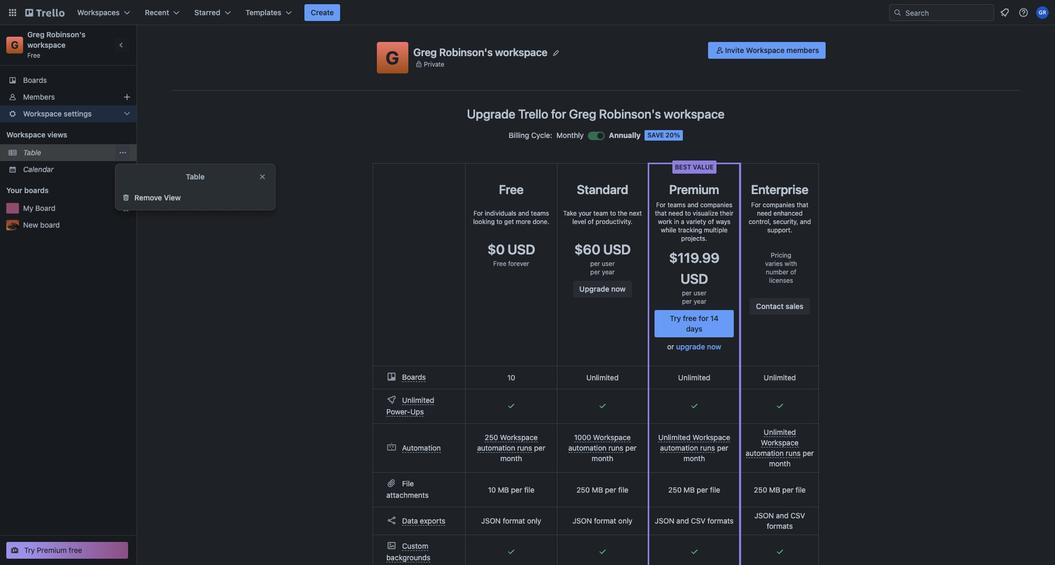 Task type: describe. For each thing, give the bounding box(es) containing it.
usd for $119.99
[[681, 271, 708, 287]]

board
[[40, 221, 60, 229]]

to inside "take your team to the next level of productivity."
[[610, 210, 616, 217]]

of inside pricing varies with number of licenses
[[791, 268, 797, 276]]

of inside premium for teams and companies that need to visualize their work in a variety of ways while tracking multiple projects.
[[708, 218, 714, 226]]

1 horizontal spatial now
[[707, 342, 722, 351]]

runs inside the '250 workspace automation runs'
[[517, 444, 532, 453]]

number
[[766, 268, 789, 276]]

for for trello
[[551, 107, 566, 121]]

remove view button
[[116, 190, 275, 206]]

month for unlimited
[[684, 454, 705, 463]]

0 horizontal spatial table
[[23, 148, 41, 157]]

starred button
[[188, 4, 237, 21]]

boards link
[[0, 72, 137, 89]]

ways
[[716, 218, 731, 226]]

2 horizontal spatial greg
[[569, 107, 597, 121]]

settings
[[64, 109, 92, 118]]

individuals
[[485, 210, 517, 217]]

open information menu image
[[1019, 7, 1029, 18]]

try for try premium free
[[24, 546, 35, 555]]

cycle
[[531, 131, 550, 140]]

and inside premium for teams and companies that need to visualize their work in a variety of ways while tracking multiple projects.
[[688, 201, 699, 209]]

templates
[[246, 8, 281, 17]]

upgrade now button
[[573, 281, 632, 298]]

my board
[[23, 204, 55, 213]]

take
[[563, 210, 577, 217]]

workspace inside button
[[746, 46, 785, 55]]

upgrade now
[[580, 285, 626, 294]]

standard
[[577, 182, 628, 197]]

greg robinson (gregrobinson96) image
[[1037, 6, 1049, 19]]

teams inside for individuals and teams looking to get more done.
[[531, 210, 549, 217]]

1 format from the left
[[503, 517, 525, 526]]

3 250 mb per file from the left
[[754, 485, 806, 494]]

$119.99 usd per user per year
[[669, 250, 720, 306]]

workspace inside the 1000 workspace automation runs
[[593, 433, 631, 442]]

save 20%
[[648, 131, 680, 139]]

or upgrade now
[[667, 342, 722, 351]]

members link
[[0, 89, 137, 106]]

for for premium
[[656, 201, 666, 209]]

2 format from the left
[[594, 517, 617, 526]]

that inside premium for teams and companies that need to visualize their work in a variety of ways while tracking multiple projects.
[[655, 210, 667, 217]]

g button
[[377, 42, 408, 74]]

$60 usd per user per year
[[574, 242, 631, 276]]

invite workspace members
[[725, 46, 819, 55]]

1 horizontal spatial unlimited workspace automation runs
[[746, 428, 801, 458]]

board
[[35, 204, 55, 213]]

data
[[402, 516, 418, 525]]

automation inside the '250 workspace automation runs'
[[477, 444, 515, 453]]

1 vertical spatial table
[[186, 172, 205, 181]]

licenses
[[769, 277, 793, 285]]

g for g link
[[11, 39, 19, 51]]

1 250 mb per file from the left
[[577, 485, 629, 494]]

1000
[[574, 433, 591, 442]]

greg robinson's workspace free
[[27, 30, 87, 59]]

teams inside premium for teams and companies that need to visualize their work in a variety of ways while tracking multiple projects.
[[668, 201, 686, 209]]

2 horizontal spatial robinson's
[[599, 107, 661, 121]]

varies
[[765, 260, 783, 268]]

boards
[[24, 186, 49, 195]]

unlimited inside unlimited power-ups
[[402, 396, 434, 405]]

10 for 10 mb per file
[[488, 485, 496, 494]]

workspace inside "popup button"
[[23, 109, 62, 118]]

enterprise
[[751, 182, 809, 197]]

forever
[[508, 260, 529, 268]]

new board
[[23, 221, 60, 229]]

premium inside premium for teams and companies that need to visualize their work in a variety of ways while tracking multiple projects.
[[670, 182, 719, 197]]

visualize
[[693, 210, 718, 217]]

2 250 mb per file from the left
[[669, 485, 720, 494]]

that inside enterprise for companies that need enhanced control, security, and support.
[[797, 201, 809, 209]]

month for 250
[[501, 454, 522, 463]]

work
[[658, 218, 672, 226]]

looking
[[473, 218, 495, 226]]

greg robinson's workspace
[[414, 46, 548, 58]]

projects.
[[681, 235, 707, 243]]

:
[[550, 131, 552, 140]]

greg robinson's workspace link
[[27, 30, 87, 49]]

0 notifications image
[[999, 6, 1011, 19]]

robinson's for greg robinson's workspace free
[[46, 30, 86, 39]]

primary element
[[0, 0, 1055, 25]]

companies inside enterprise for companies that need enhanced control, security, and support.
[[763, 201, 795, 209]]

boards inside the boards link
[[23, 76, 47, 85]]

workspace settings
[[23, 109, 92, 118]]

close popover image
[[258, 173, 267, 181]]

greg for greg robinson's workspace free
[[27, 30, 44, 39]]

0 horizontal spatial unlimited workspace automation runs
[[658, 433, 730, 453]]

private
[[424, 60, 445, 68]]

1 vertical spatial free
[[499, 182, 524, 197]]

workspaces button
[[71, 4, 137, 21]]

free inside button
[[69, 546, 82, 555]]

g link
[[6, 37, 23, 54]]

recent button
[[139, 4, 186, 21]]

1 horizontal spatial formats
[[767, 522, 793, 531]]

and inside enterprise for companies that need enhanced control, security, and support.
[[800, 218, 811, 226]]

team
[[594, 210, 608, 217]]

your boards
[[6, 186, 49, 195]]

$0
[[488, 242, 505, 257]]

support.
[[768, 226, 793, 234]]

annually
[[609, 131, 641, 140]]

Search field
[[902, 5, 994, 20]]

1 horizontal spatial boards
[[402, 373, 426, 382]]

companies inside premium for teams and companies that need to visualize their work in a variety of ways while tracking multiple projects.
[[700, 201, 733, 209]]

custom backgrounds
[[386, 542, 431, 562]]

invite
[[725, 46, 744, 55]]

need inside premium for teams and companies that need to visualize their work in a variety of ways while tracking multiple projects.
[[669, 210, 683, 217]]

billing
[[509, 131, 529, 140]]

in
[[674, 218, 679, 226]]

robinson's for greg robinson's workspace
[[439, 46, 493, 58]]

days
[[686, 325, 703, 333]]

g for g button at the top
[[386, 47, 399, 68]]

per month for 1000 workspace automation runs
[[592, 444, 637, 463]]

ups
[[410, 407, 424, 416]]

usd for $60
[[603, 242, 631, 257]]

custom
[[402, 542, 428, 551]]

get
[[504, 218, 514, 226]]

your boards with 2 items element
[[6, 184, 106, 197]]

upgrade
[[676, 342, 705, 351]]

my
[[23, 204, 33, 213]]

3 mb from the left
[[684, 485, 695, 494]]

templates button
[[239, 4, 298, 21]]

workspace for greg robinson's workspace
[[495, 46, 548, 58]]

upgrade for upgrade now
[[580, 285, 610, 294]]

take your team to the next level of productivity.
[[563, 210, 642, 226]]

usd for $0
[[508, 242, 535, 257]]

members
[[787, 46, 819, 55]]

new
[[23, 221, 38, 229]]

try free for 14 days button
[[655, 310, 734, 338]]

invite workspace members button
[[709, 42, 826, 59]]

10 for 10
[[507, 373, 515, 382]]

a
[[681, 218, 685, 226]]

starred
[[194, 8, 220, 17]]

1 horizontal spatial json and csv formats
[[755, 511, 805, 531]]

next
[[629, 210, 642, 217]]

0 horizontal spatial json and csv formats
[[655, 517, 734, 526]]

the
[[618, 210, 628, 217]]

now inside button
[[612, 285, 626, 294]]

greg for greg robinson's workspace
[[414, 46, 437, 58]]



Task type: vqa. For each thing, say whether or not it's contained in the screenshot.
wait
no



Task type: locate. For each thing, give the bounding box(es) containing it.
1 per month from the left
[[501, 444, 546, 463]]

0 horizontal spatial need
[[669, 210, 683, 217]]

remove view
[[134, 193, 181, 202]]

0 vertical spatial robinson's
[[46, 30, 86, 39]]

2 vertical spatial free
[[493, 260, 507, 268]]

0 horizontal spatial boards
[[23, 76, 47, 85]]

0 vertical spatial year
[[602, 268, 615, 276]]

0 horizontal spatial json format only
[[481, 517, 541, 526]]

1 vertical spatial greg
[[414, 46, 437, 58]]

2 companies from the left
[[763, 201, 795, 209]]

0 vertical spatial teams
[[668, 201, 686, 209]]

to down individuals
[[497, 218, 503, 226]]

robinson's up private
[[439, 46, 493, 58]]

2 horizontal spatial month
[[684, 454, 705, 463]]

0 horizontal spatial of
[[588, 218, 594, 226]]

to inside premium for teams and companies that need to visualize their work in a variety of ways while tracking multiple projects.
[[685, 210, 691, 217]]

exports
[[420, 516, 446, 525]]

0 vertical spatial boards
[[23, 76, 47, 85]]

companies
[[700, 201, 733, 209], [763, 201, 795, 209]]

search image
[[894, 8, 902, 17]]

backgrounds
[[386, 553, 431, 562]]

2 horizontal spatial for
[[751, 201, 761, 209]]

that up work
[[655, 210, 667, 217]]

4 file from the left
[[796, 485, 806, 494]]

1 vertical spatial year
[[694, 298, 707, 306]]

formats
[[708, 517, 734, 526], [767, 522, 793, 531]]

1 horizontal spatial month
[[592, 454, 614, 463]]

your
[[579, 210, 592, 217]]

upgrade up 'billing'
[[467, 107, 516, 121]]

2 horizontal spatial 250 mb per file
[[754, 485, 806, 494]]

0 vertical spatial free
[[27, 51, 40, 59]]

views
[[47, 130, 67, 139]]

or
[[667, 342, 674, 351]]

for inside premium for teams and companies that need to visualize their work in a variety of ways while tracking multiple projects.
[[656, 201, 666, 209]]

1 horizontal spatial workspace
[[495, 46, 548, 58]]

1 horizontal spatial greg
[[414, 46, 437, 58]]

10
[[507, 373, 515, 382], [488, 485, 496, 494]]

to
[[610, 210, 616, 217], [685, 210, 691, 217], [497, 218, 503, 226]]

view
[[164, 193, 181, 202]]

year inside $119.99 usd per user per year
[[694, 298, 707, 306]]

0 horizontal spatial user
[[602, 260, 615, 268]]

that up enhanced
[[797, 201, 809, 209]]

1 horizontal spatial that
[[797, 201, 809, 209]]

14
[[711, 314, 719, 323]]

0 vertical spatial that
[[797, 201, 809, 209]]

4 mb from the left
[[769, 485, 781, 494]]

usd inside $119.99 usd per user per year
[[681, 271, 708, 287]]

250 mb per file
[[577, 485, 629, 494], [669, 485, 720, 494], [754, 485, 806, 494]]

1 horizontal spatial free
[[683, 314, 697, 323]]

save
[[648, 131, 664, 139]]

0 horizontal spatial robinson's
[[46, 30, 86, 39]]

1 horizontal spatial per month
[[592, 444, 637, 463]]

try
[[670, 314, 681, 323], [24, 546, 35, 555]]

1 month from the left
[[501, 454, 522, 463]]

workspace up 20%
[[664, 107, 725, 121]]

0 horizontal spatial usd
[[508, 242, 535, 257]]

1 vertical spatial 10
[[488, 485, 496, 494]]

0 vertical spatial now
[[612, 285, 626, 294]]

unlimited power-ups
[[386, 396, 434, 416]]

upgrade down $60 usd per user per year
[[580, 285, 610, 294]]

1 horizontal spatial 10
[[507, 373, 515, 382]]

for up the control,
[[751, 201, 761, 209]]

premium for teams and companies that need to visualize their work in a variety of ways while tracking multiple projects.
[[655, 182, 734, 243]]

for inside for individuals and teams looking to get more done.
[[474, 210, 483, 217]]

table up calendar
[[23, 148, 41, 157]]

2 file from the left
[[618, 485, 629, 494]]

year inside $60 usd per user per year
[[602, 268, 615, 276]]

workspace navigation collapse icon image
[[114, 38, 129, 53]]

free inside try free for 14 days
[[683, 314, 697, 323]]

upgrade inside upgrade now button
[[580, 285, 610, 294]]

1 vertical spatial now
[[707, 342, 722, 351]]

for
[[656, 201, 666, 209], [751, 201, 761, 209], [474, 210, 483, 217]]

user inside $119.99 usd per user per year
[[694, 289, 707, 297]]

table up remove view button
[[186, 172, 205, 181]]

free up individuals
[[499, 182, 524, 197]]

for
[[551, 107, 566, 121], [699, 314, 709, 323]]

robinson's up annually
[[599, 107, 661, 121]]

free
[[27, 51, 40, 59], [499, 182, 524, 197], [493, 260, 507, 268]]

250
[[485, 433, 498, 442], [577, 485, 590, 494], [669, 485, 682, 494], [754, 485, 767, 494]]

user up the upgrade now
[[602, 260, 615, 268]]

2 need from the left
[[757, 210, 772, 217]]

workspace actions menu image
[[119, 149, 127, 157]]

usd down productivity.
[[603, 242, 631, 257]]

0 horizontal spatial g
[[11, 39, 19, 51]]

need up the control,
[[757, 210, 772, 217]]

level
[[573, 218, 586, 226]]

1 horizontal spatial 250 mb per file
[[669, 485, 720, 494]]

of inside "take your team to the next level of productivity."
[[588, 218, 594, 226]]

1 only from the left
[[527, 517, 541, 526]]

recent
[[145, 8, 169, 17]]

workspace views
[[6, 130, 67, 139]]

of down your
[[588, 218, 594, 226]]

user up try free for 14 days
[[694, 289, 707, 297]]

$119.99
[[669, 250, 720, 266]]

starred icon image
[[122, 204, 130, 213]]

of down with
[[791, 268, 797, 276]]

while
[[661, 226, 676, 234]]

companies up 'their'
[[700, 201, 733, 209]]

upgrade for upgrade trello for greg robinson's workspace
[[467, 107, 516, 121]]

robinson's inside the greg robinson's workspace free
[[46, 30, 86, 39]]

your
[[6, 186, 22, 195]]

table
[[23, 148, 41, 157], [186, 172, 205, 181]]

1 horizontal spatial csv
[[791, 511, 805, 520]]

pricing
[[771, 252, 792, 259]]

1 horizontal spatial format
[[594, 517, 617, 526]]

upgrade now button
[[676, 342, 722, 352]]

$0 usd free forever
[[488, 242, 535, 268]]

enterprise for companies that need enhanced control, security, and support.
[[749, 182, 811, 234]]

0 horizontal spatial for
[[551, 107, 566, 121]]

productivity.
[[596, 218, 633, 226]]

0 horizontal spatial month
[[501, 454, 522, 463]]

now down $60 usd per user per year
[[612, 285, 626, 294]]

workspaces
[[77, 8, 120, 17]]

1 horizontal spatial companies
[[763, 201, 795, 209]]

250 inside the '250 workspace automation runs'
[[485, 433, 498, 442]]

1 companies from the left
[[700, 201, 733, 209]]

free inside $0 usd free forever
[[493, 260, 507, 268]]

greg down back to home image
[[27, 30, 44, 39]]

1 horizontal spatial of
[[708, 218, 714, 226]]

0 vertical spatial 10
[[507, 373, 515, 382]]

file
[[402, 479, 414, 488]]

companies up enhanced
[[763, 201, 795, 209]]

for inside try free for 14 days
[[699, 314, 709, 323]]

greg up monthly
[[569, 107, 597, 121]]

done.
[[533, 218, 550, 226]]

2 horizontal spatial of
[[791, 268, 797, 276]]

0 horizontal spatial workspace
[[27, 40, 66, 49]]

greg
[[27, 30, 44, 39], [414, 46, 437, 58], [569, 107, 597, 121]]

0 vertical spatial premium
[[670, 182, 719, 197]]

0 horizontal spatial 250 mb per file
[[577, 485, 629, 494]]

2 only from the left
[[618, 517, 633, 526]]

1 vertical spatial teams
[[531, 210, 549, 217]]

2 month from the left
[[592, 454, 614, 463]]

1 json format only from the left
[[481, 517, 541, 526]]

2 vertical spatial robinson's
[[599, 107, 661, 121]]

g left the greg robinson's workspace free
[[11, 39, 19, 51]]

0 horizontal spatial to
[[497, 218, 503, 226]]

0 horizontal spatial upgrade
[[467, 107, 516, 121]]

table link
[[23, 148, 116, 158]]

per month for 250 workspace automation runs
[[501, 444, 546, 463]]

1 horizontal spatial upgrade
[[580, 285, 610, 294]]

0 horizontal spatial only
[[527, 517, 541, 526]]

1 horizontal spatial try
[[670, 314, 681, 323]]

and inside for individuals and teams looking to get more done.
[[518, 210, 529, 217]]

automation inside the 1000 workspace automation runs
[[569, 444, 607, 453]]

menu
[[116, 145, 130, 160]]

0 vertical spatial for
[[551, 107, 566, 121]]

0 vertical spatial free
[[683, 314, 697, 323]]

1 vertical spatial try
[[24, 546, 35, 555]]

1 vertical spatial premium
[[37, 546, 67, 555]]

teams up done.
[[531, 210, 549, 217]]

now
[[612, 285, 626, 294], [707, 342, 722, 351]]

0 horizontal spatial year
[[602, 268, 615, 276]]

monthly
[[557, 131, 584, 140]]

per
[[590, 260, 600, 268], [590, 268, 600, 276], [682, 289, 692, 297], [682, 298, 692, 306], [534, 444, 546, 453], [626, 444, 637, 453], [717, 444, 729, 453], [511, 485, 522, 494], [605, 485, 616, 494], [697, 485, 708, 494], [783, 485, 794, 494]]

usd
[[508, 242, 535, 257], [603, 242, 631, 257], [681, 271, 708, 287]]

greg up private
[[414, 46, 437, 58]]

remove
[[134, 193, 162, 202]]

power-
[[386, 407, 410, 416]]

need
[[669, 210, 683, 217], [757, 210, 772, 217]]

csv
[[791, 511, 805, 520], [691, 517, 706, 526]]

1 vertical spatial robinson's
[[439, 46, 493, 58]]

premium inside button
[[37, 546, 67, 555]]

create
[[311, 8, 334, 17]]

1 mb from the left
[[498, 485, 509, 494]]

for for free
[[699, 314, 709, 323]]

0 horizontal spatial formats
[[708, 517, 734, 526]]

2 horizontal spatial to
[[685, 210, 691, 217]]

contact
[[756, 302, 784, 311]]

usd inside $0 usd free forever
[[508, 242, 535, 257]]

upgrade trello for greg robinson's workspace
[[467, 107, 725, 121]]

year up the upgrade now
[[602, 268, 615, 276]]

user inside $60 usd per user per year
[[602, 260, 615, 268]]

1 horizontal spatial table
[[186, 172, 205, 181]]

contact sales
[[756, 302, 804, 311]]

automation
[[477, 444, 515, 453], [569, 444, 607, 453], [660, 444, 698, 453], [746, 449, 784, 458]]

2 vertical spatial greg
[[569, 107, 597, 121]]

sm image
[[715, 45, 725, 56]]

workspace for greg robinson's workspace free
[[27, 40, 66, 49]]

with
[[785, 260, 797, 268]]

0 vertical spatial user
[[602, 260, 615, 268]]

now right upgrade
[[707, 342, 722, 351]]

0 horizontal spatial free
[[69, 546, 82, 555]]

multiple
[[704, 226, 728, 234]]

year up try free for 14 days
[[694, 298, 707, 306]]

greg inside the greg robinson's workspace free
[[27, 30, 44, 39]]

0 horizontal spatial try
[[24, 546, 35, 555]]

2 horizontal spatial usd
[[681, 271, 708, 287]]

json and csv formats
[[755, 511, 805, 531], [655, 517, 734, 526]]

3 file from the left
[[710, 485, 720, 494]]

0 vertical spatial greg
[[27, 30, 44, 39]]

control,
[[749, 218, 772, 226]]

boards up unlimited power-ups
[[402, 373, 426, 382]]

free inside the greg robinson's workspace free
[[27, 51, 40, 59]]

their
[[720, 210, 734, 217]]

user for $119.99
[[694, 289, 707, 297]]

for up work
[[656, 201, 666, 209]]

0 horizontal spatial greg
[[27, 30, 44, 39]]

1 horizontal spatial g
[[386, 47, 399, 68]]

year for $119.99
[[694, 298, 707, 306]]

user
[[602, 260, 615, 268], [694, 289, 707, 297]]

month for 1000
[[592, 454, 614, 463]]

year for $60
[[602, 268, 615, 276]]

try inside button
[[24, 546, 35, 555]]

calendar link
[[23, 164, 130, 175]]

1 vertical spatial that
[[655, 210, 667, 217]]

1 file from the left
[[524, 485, 535, 494]]

g left private
[[386, 47, 399, 68]]

workspace right g link
[[27, 40, 66, 49]]

2 per month from the left
[[592, 444, 637, 463]]

1 vertical spatial boards
[[402, 373, 426, 382]]

of up multiple
[[708, 218, 714, 226]]

try for try free for 14 days
[[670, 314, 681, 323]]

usd up forever
[[508, 242, 535, 257]]

file
[[524, 485, 535, 494], [618, 485, 629, 494], [710, 485, 720, 494], [796, 485, 806, 494]]

try inside try free for 14 days
[[670, 314, 681, 323]]

1 horizontal spatial only
[[618, 517, 633, 526]]

need inside enterprise for companies that need enhanced control, security, and support.
[[757, 210, 772, 217]]

1 vertical spatial user
[[694, 289, 707, 297]]

robinson's down back to home image
[[46, 30, 86, 39]]

1 horizontal spatial json format only
[[573, 517, 633, 526]]

for up looking
[[474, 210, 483, 217]]

boards
[[23, 76, 47, 85], [402, 373, 426, 382]]

0 horizontal spatial now
[[612, 285, 626, 294]]

3 month from the left
[[684, 454, 705, 463]]

billing cycle : monthly
[[509, 131, 584, 140]]

user for $60
[[602, 260, 615, 268]]

g inside button
[[386, 47, 399, 68]]

0 vertical spatial upgrade
[[467, 107, 516, 121]]

usd down $119.99
[[681, 271, 708, 287]]

2 mb from the left
[[592, 485, 603, 494]]

free down $0
[[493, 260, 507, 268]]

2 json format only from the left
[[573, 517, 633, 526]]

pricing varies with number of licenses
[[765, 252, 797, 285]]

json
[[755, 511, 774, 520], [481, 517, 501, 526], [573, 517, 592, 526], [655, 517, 675, 526]]

that
[[797, 201, 809, 209], [655, 210, 667, 217]]

file attachments
[[386, 479, 429, 500]]

only
[[527, 517, 541, 526], [618, 517, 633, 526]]

workspace inside the '250 workspace automation runs'
[[500, 433, 538, 442]]

runs
[[517, 444, 532, 453], [609, 444, 624, 453], [700, 444, 715, 453], [786, 449, 801, 458]]

for up :
[[551, 107, 566, 121]]

add board image
[[122, 186, 130, 195]]

1 horizontal spatial year
[[694, 298, 707, 306]]

tracking
[[678, 226, 702, 234]]

unlimited
[[587, 373, 619, 382], [678, 373, 711, 382], [764, 373, 796, 382], [402, 396, 434, 405], [764, 428, 796, 437], [658, 433, 691, 442]]

0 horizontal spatial csv
[[691, 517, 706, 526]]

1 horizontal spatial for
[[699, 314, 709, 323]]

free right g link
[[27, 51, 40, 59]]

data exports
[[402, 516, 446, 525]]

try premium free button
[[6, 542, 128, 559]]

workspace down primary element
[[495, 46, 548, 58]]

sales
[[786, 302, 804, 311]]

0 vertical spatial try
[[670, 314, 681, 323]]

calendar
[[23, 165, 54, 174]]

2 horizontal spatial workspace
[[664, 107, 725, 121]]

for left the 14
[[699, 314, 709, 323]]

security,
[[773, 218, 798, 226]]

back to home image
[[25, 4, 65, 21]]

$60
[[574, 242, 601, 257]]

to up productivity.
[[610, 210, 616, 217]]

workspace
[[746, 46, 785, 55], [23, 109, 62, 118], [6, 130, 45, 139], [500, 433, 538, 442], [593, 433, 631, 442], [693, 433, 730, 442], [761, 438, 799, 447]]

1 horizontal spatial need
[[757, 210, 772, 217]]

1 horizontal spatial premium
[[670, 182, 719, 197]]

usd inside $60 usd per user per year
[[603, 242, 631, 257]]

trello
[[518, 107, 549, 121]]

to up variety at the right top of page
[[685, 210, 691, 217]]

3 per month from the left
[[684, 444, 729, 463]]

of
[[588, 218, 594, 226], [708, 218, 714, 226], [791, 268, 797, 276]]

1 vertical spatial upgrade
[[580, 285, 610, 294]]

0 horizontal spatial companies
[[700, 201, 733, 209]]

new board link
[[23, 220, 130, 231]]

attachments
[[386, 491, 429, 500]]

boards up members
[[23, 76, 47, 85]]

need up 'in' at top right
[[669, 210, 683, 217]]

2 horizontal spatial per month
[[684, 444, 729, 463]]

1 horizontal spatial for
[[656, 201, 666, 209]]

1 horizontal spatial user
[[694, 289, 707, 297]]

1 vertical spatial for
[[699, 314, 709, 323]]

for inside enterprise for companies that need enhanced control, security, and support.
[[751, 201, 761, 209]]

1 need from the left
[[669, 210, 683, 217]]

runs inside the 1000 workspace automation runs
[[609, 444, 624, 453]]

20%
[[666, 131, 680, 139]]

premium
[[670, 182, 719, 197], [37, 546, 67, 555]]

year
[[602, 268, 615, 276], [694, 298, 707, 306]]

for for enterprise
[[751, 201, 761, 209]]

0 horizontal spatial 10
[[488, 485, 496, 494]]

1 horizontal spatial usd
[[603, 242, 631, 257]]

1 vertical spatial free
[[69, 546, 82, 555]]

per month for unlimited workspace automation runs
[[684, 444, 729, 463]]

workspace inside the greg robinson's workspace free
[[27, 40, 66, 49]]

enhanced
[[774, 210, 803, 217]]

to inside for individuals and teams looking to get more done.
[[497, 218, 503, 226]]

teams up 'in' at top right
[[668, 201, 686, 209]]



